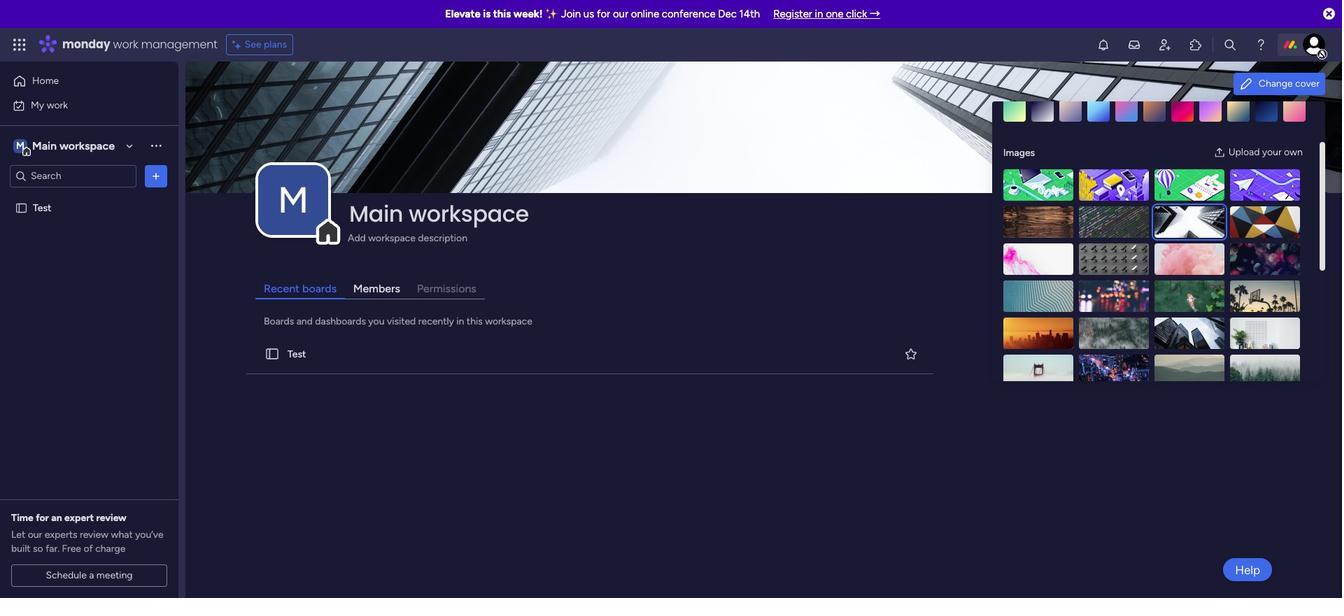 Task type: describe. For each thing, give the bounding box(es) containing it.
see plans button
[[226, 34, 293, 55]]

far.
[[46, 543, 60, 555]]

main inside workspace selection element
[[32, 139, 57, 152]]

brad klo image
[[1303, 34, 1326, 56]]

→
[[870, 8, 881, 20]]

recently
[[418, 316, 454, 328]]

upload your own
[[1229, 146, 1303, 158]]

change
[[1259, 78, 1293, 90]]

options image
[[149, 169, 163, 183]]

add workspace description
[[348, 232, 468, 244]]

upload
[[1229, 146, 1260, 158]]

1 vertical spatial review
[[80, 529, 109, 541]]

register
[[774, 8, 813, 20]]

invite members image
[[1158, 38, 1172, 52]]

search everything image
[[1224, 38, 1238, 52]]

0 horizontal spatial this
[[467, 316, 483, 328]]

schedule a meeting button
[[11, 565, 167, 587]]

what
[[111, 529, 133, 541]]

an
[[51, 512, 62, 524]]

monday
[[62, 36, 110, 52]]

elevate
[[445, 8, 481, 20]]

schedule a meeting
[[46, 570, 133, 582]]

so
[[33, 543, 43, 555]]

main workspace inside workspace selection element
[[32, 139, 115, 152]]

m button
[[258, 165, 328, 235]]

0 horizontal spatial in
[[457, 316, 464, 328]]

management
[[141, 36, 217, 52]]

members
[[354, 282, 400, 295]]

of
[[84, 543, 93, 555]]

m for workspace icon
[[16, 140, 24, 152]]

inbox image
[[1128, 38, 1142, 52]]

and
[[297, 316, 313, 328]]

us
[[584, 8, 594, 20]]

workspace selection element
[[13, 138, 117, 156]]

test for public board icon
[[288, 348, 306, 360]]

elevate is this week! ✨ join us for our online conference dec 14th
[[445, 8, 760, 20]]

schedule
[[46, 570, 87, 582]]

boards
[[264, 316, 294, 328]]

0 vertical spatial review
[[96, 512, 127, 524]]

boards and dashboards you visited recently in this workspace
[[264, 316, 533, 328]]

Search in workspace field
[[29, 168, 117, 184]]

test for public board image
[[33, 202, 51, 214]]

dashboards
[[315, 316, 366, 328]]

Main workspace field
[[346, 198, 1286, 230]]

conference
[[662, 8, 716, 20]]

join
[[561, 8, 581, 20]]

own
[[1284, 146, 1303, 158]]

1 horizontal spatial for
[[597, 8, 610, 20]]

my work button
[[8, 94, 150, 117]]

click
[[846, 8, 868, 20]]

upload your own button
[[1209, 141, 1309, 164]]

0 vertical spatial our
[[613, 8, 629, 20]]

monday work management
[[62, 36, 217, 52]]

see plans
[[245, 38, 287, 50]]

register in one click →
[[774, 8, 881, 20]]

notifications image
[[1097, 38, 1111, 52]]

for inside the time for an expert review let our experts review what you've built so far. free of charge
[[36, 512, 49, 524]]

my work
[[31, 99, 68, 111]]

work for monday
[[113, 36, 138, 52]]

you
[[368, 316, 385, 328]]

built
[[11, 543, 31, 555]]

workspace image
[[13, 138, 27, 154]]

charge
[[95, 543, 126, 555]]

you've
[[135, 529, 164, 541]]

add
[[348, 232, 366, 244]]



Task type: vqa. For each thing, say whether or not it's contained in the screenshot.
Of
yes



Task type: locate. For each thing, give the bounding box(es) containing it.
0 vertical spatial this
[[493, 8, 511, 20]]

work
[[113, 36, 138, 52], [47, 99, 68, 111]]

online
[[631, 8, 659, 20]]

main up 'add'
[[349, 198, 403, 230]]

help button
[[1224, 559, 1272, 582]]

0 vertical spatial m
[[16, 140, 24, 152]]

recent boards
[[264, 282, 337, 295]]

0 vertical spatial main
[[32, 139, 57, 152]]

photo icon image
[[1214, 147, 1225, 158]]

0 horizontal spatial m
[[16, 140, 24, 152]]

review up of
[[80, 529, 109, 541]]

1 horizontal spatial m
[[278, 179, 309, 222]]

work for my
[[47, 99, 68, 111]]

test list box
[[0, 193, 178, 409]]

workspace
[[59, 139, 115, 152], [409, 198, 529, 230], [368, 232, 416, 244], [485, 316, 533, 328]]

0 horizontal spatial work
[[47, 99, 68, 111]]

time
[[11, 512, 33, 524]]

time for an expert review let our experts review what you've built so far. free of charge
[[11, 512, 164, 555]]

this
[[493, 8, 511, 20], [467, 316, 483, 328]]

home button
[[8, 70, 150, 92]]

1 vertical spatial our
[[28, 529, 42, 541]]

workspace image
[[258, 165, 328, 235]]

work right monday at the top left of the page
[[113, 36, 138, 52]]

our up so
[[28, 529, 42, 541]]

0 vertical spatial for
[[597, 8, 610, 20]]

a
[[89, 570, 94, 582]]

1 vertical spatial test
[[288, 348, 306, 360]]

test
[[33, 202, 51, 214], [288, 348, 306, 360]]

experts
[[45, 529, 77, 541]]

0 horizontal spatial for
[[36, 512, 49, 524]]

work inside my work button
[[47, 99, 68, 111]]

1 vertical spatial this
[[467, 316, 483, 328]]

our left online
[[613, 8, 629, 20]]

1 vertical spatial main workspace
[[349, 198, 529, 230]]

review up what
[[96, 512, 127, 524]]

public board image
[[15, 201, 28, 215]]

1 vertical spatial for
[[36, 512, 49, 524]]

0 horizontal spatial main
[[32, 139, 57, 152]]

this right recently
[[467, 316, 483, 328]]

plans
[[264, 38, 287, 50]]

boards
[[302, 282, 337, 295]]

free
[[62, 543, 81, 555]]

1 horizontal spatial test
[[288, 348, 306, 360]]

1 vertical spatial in
[[457, 316, 464, 328]]

m
[[16, 140, 24, 152], [278, 179, 309, 222]]

help image
[[1254, 38, 1268, 52]]

0 vertical spatial test
[[33, 202, 51, 214]]

0 horizontal spatial test
[[33, 202, 51, 214]]

for
[[597, 8, 610, 20], [36, 512, 49, 524]]

help
[[1236, 563, 1261, 577]]

main right workspace icon
[[32, 139, 57, 152]]

0 vertical spatial in
[[815, 8, 823, 20]]

main workspace up search in workspace 'field'
[[32, 139, 115, 152]]

1 horizontal spatial work
[[113, 36, 138, 52]]

recent
[[264, 282, 300, 295]]

1 horizontal spatial this
[[493, 8, 511, 20]]

for right us
[[597, 8, 610, 20]]

m inside workspace image
[[278, 179, 309, 222]]

is
[[483, 8, 491, 20]]

review
[[96, 512, 127, 524], [80, 529, 109, 541]]

0 horizontal spatial main workspace
[[32, 139, 115, 152]]

test link
[[244, 335, 936, 375]]

in left one
[[815, 8, 823, 20]]

✨
[[545, 8, 559, 20]]

1 horizontal spatial in
[[815, 8, 823, 20]]

this right is
[[493, 8, 511, 20]]

main
[[32, 139, 57, 152], [349, 198, 403, 230]]

in right recently
[[457, 316, 464, 328]]

m inside workspace icon
[[16, 140, 24, 152]]

1 vertical spatial main
[[349, 198, 403, 230]]

apps image
[[1189, 38, 1203, 52]]

option
[[0, 195, 178, 198]]

our
[[613, 8, 629, 20], [28, 529, 42, 541]]

let
[[11, 529, 25, 541]]

test right public board image
[[33, 202, 51, 214]]

description
[[418, 232, 468, 244]]

visited
[[387, 316, 416, 328]]

register in one click → link
[[774, 8, 881, 20]]

m for workspace image on the left of page
[[278, 179, 309, 222]]

1 horizontal spatial main workspace
[[349, 198, 529, 230]]

see
[[245, 38, 262, 50]]

test right public board icon
[[288, 348, 306, 360]]

test inside list box
[[33, 202, 51, 214]]

for left an
[[36, 512, 49, 524]]

your
[[1263, 146, 1282, 158]]

one
[[826, 8, 844, 20]]

0 vertical spatial main workspace
[[32, 139, 115, 152]]

images
[[1004, 147, 1035, 159]]

in
[[815, 8, 823, 20], [457, 316, 464, 328]]

main workspace up description on the left top of page
[[349, 198, 529, 230]]

1 vertical spatial m
[[278, 179, 309, 222]]

home
[[32, 75, 59, 87]]

add to favorites image
[[904, 347, 918, 361]]

permissions
[[417, 282, 477, 295]]

1 horizontal spatial our
[[613, 8, 629, 20]]

1 vertical spatial work
[[47, 99, 68, 111]]

1 horizontal spatial main
[[349, 198, 403, 230]]

meeting
[[96, 570, 133, 582]]

change cover button
[[1234, 73, 1326, 95]]

change cover
[[1259, 78, 1320, 90]]

0 vertical spatial work
[[113, 36, 138, 52]]

select product image
[[13, 38, 27, 52]]

our inside the time for an expert review let our experts review what you've built so far. free of charge
[[28, 529, 42, 541]]

cover
[[1296, 78, 1320, 90]]

week!
[[514, 8, 543, 20]]

my
[[31, 99, 44, 111]]

public board image
[[265, 347, 280, 362]]

workspace options image
[[149, 139, 163, 153]]

work right my
[[47, 99, 68, 111]]

0 horizontal spatial our
[[28, 529, 42, 541]]

dec
[[718, 8, 737, 20]]

14th
[[740, 8, 760, 20]]

main workspace
[[32, 139, 115, 152], [349, 198, 529, 230]]

expert
[[64, 512, 94, 524]]



